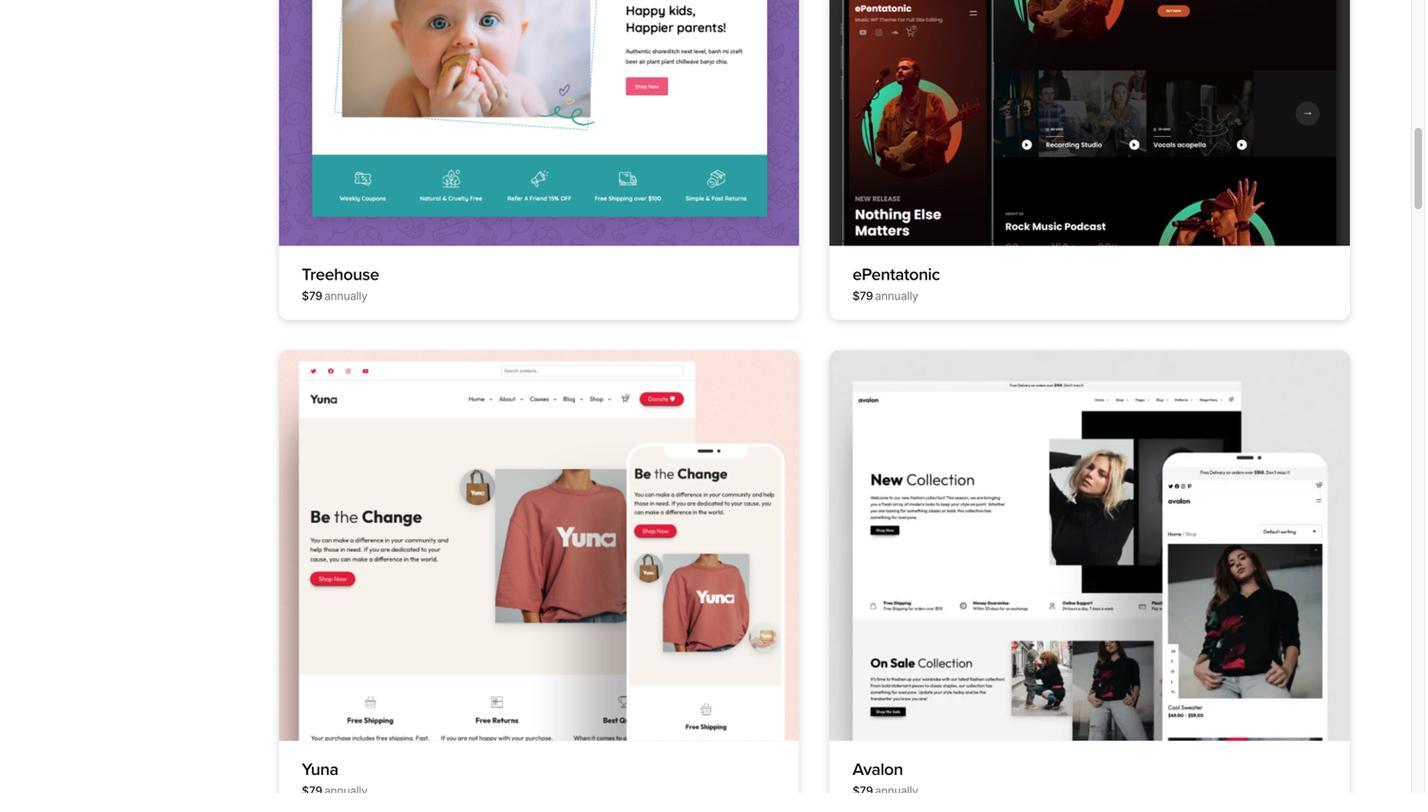 Task type: vqa. For each thing, say whether or not it's contained in the screenshot.
'Add' at the bottom of page
no



Task type: locate. For each thing, give the bounding box(es) containing it.
$79 inside treehouse $79 annually
[[302, 289, 323, 303]]

epentatonic
[[853, 264, 940, 285]]

annually inside treehouse $79 annually
[[324, 289, 368, 303]]

annually
[[324, 289, 368, 303], [875, 289, 919, 303]]

1 annually from the left
[[324, 289, 368, 303]]

treehouse $79 annually
[[302, 264, 379, 303]]

annually inside epentatonic $79 annually
[[875, 289, 919, 303]]

annually down treehouse
[[324, 289, 368, 303]]

epentatonic link
[[853, 264, 940, 285]]

yuna
[[302, 760, 339, 780]]

annually down epentatonic link
[[875, 289, 919, 303]]

1 horizontal spatial $79
[[853, 289, 874, 303]]

treehouse
[[302, 264, 379, 285]]

$79 down epentatonic link
[[853, 289, 874, 303]]

$79
[[302, 289, 323, 303], [853, 289, 874, 303]]

0 horizontal spatial annually
[[324, 289, 368, 303]]

$79 down treehouse
[[302, 289, 323, 303]]

2 annually from the left
[[875, 289, 919, 303]]

1 horizontal spatial annually
[[875, 289, 919, 303]]

$79 inside epentatonic $79 annually
[[853, 289, 874, 303]]

epentatonic $79 annually
[[853, 264, 940, 303]]

2 $79 from the left
[[853, 289, 874, 303]]

0 horizontal spatial $79
[[302, 289, 323, 303]]

1 $79 from the left
[[302, 289, 323, 303]]



Task type: describe. For each thing, give the bounding box(es) containing it.
avalon
[[853, 760, 904, 780]]

annually for epentatonic
[[875, 289, 919, 303]]

avalon link
[[853, 760, 904, 780]]

$79 for treehouse
[[302, 289, 323, 303]]

annually for treehouse
[[324, 289, 368, 303]]

$79 for epentatonic
[[853, 289, 874, 303]]

treehouse link
[[302, 264, 379, 285]]

yuna link
[[302, 760, 339, 780]]



